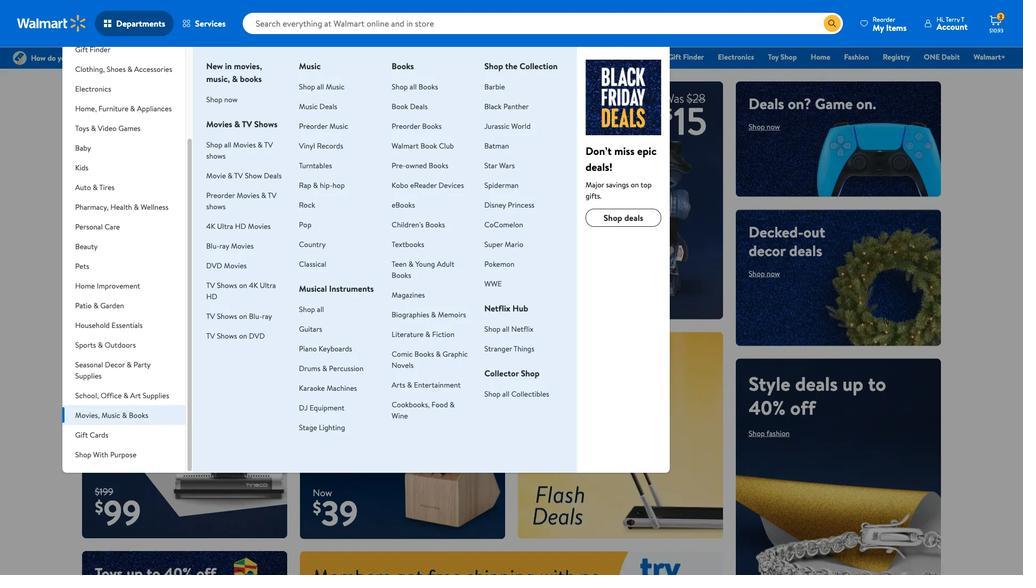 Task type: locate. For each thing, give the bounding box(es) containing it.
music down office at the bottom
[[102, 410, 120, 421]]

1 horizontal spatial $
[[313, 496, 322, 520]]

all down movies & tv shows
[[224, 139, 231, 150]]

& inside shop all movies & tv shows
[[258, 139, 263, 150]]

magazines
[[392, 290, 425, 300]]

collection
[[520, 60, 558, 72]]

0 vertical spatial netflix
[[485, 303, 511, 315]]

shop deals link
[[586, 209, 662, 227]]

4k inside tv shows on 4k ultra hd
[[249, 280, 258, 291]]

0 horizontal spatial savings
[[95, 112, 142, 133]]

on up tv shows on dvd
[[239, 311, 247, 322]]

0 horizontal spatial preorder
[[206, 190, 235, 201]]

gift up clothing,
[[75, 44, 88, 54]]

& right furniture on the left top of the page
[[130, 103, 135, 114]]

finder left electronics link
[[683, 52, 705, 62]]

1 horizontal spatial to
[[554, 344, 567, 365]]

1 vertical spatial black
[[485, 101, 502, 111]]

black for black friday deals
[[389, 52, 406, 62]]

4k up blu-ray movies link
[[206, 221, 215, 231]]

2 shows from the top
[[206, 201, 226, 212]]

on for tv shows on dvd
[[239, 331, 247, 341]]

electronics link
[[714, 51, 759, 63]]

0 horizontal spatial supplies
[[75, 371, 102, 381]]

1 vertical spatial 4k
[[249, 280, 258, 291]]

40% right up
[[571, 344, 600, 365]]

deals for home deals are served
[[356, 344, 389, 365]]

Search search field
[[243, 13, 844, 34]]

electronics down clothing,
[[75, 83, 111, 94]]

0 vertical spatial shows
[[206, 151, 226, 161]]

off inside style deals up to 40% off
[[791, 395, 816, 421]]

1 shows from the top
[[206, 151, 226, 161]]

off for home deals up to 30% off
[[95, 290, 120, 317]]

one debit
[[925, 52, 961, 62]]

& right the patio
[[94, 300, 99, 311]]

disney princess link
[[485, 200, 535, 210]]

& left party
[[127, 360, 132, 370]]

1 horizontal spatial ray
[[262, 311, 272, 322]]

1 vertical spatial up
[[843, 371, 864, 397]]

now
[[224, 94, 238, 105], [767, 122, 781, 132], [767, 269, 781, 279], [340, 293, 353, 304], [113, 324, 126, 335], [331, 373, 344, 383], [549, 391, 563, 402]]

off for style deals up to 40% off
[[791, 395, 816, 421]]

deals down top
[[625, 212, 644, 224]]

0 horizontal spatial hd
[[206, 291, 218, 302]]

home inside dropdown button
[[75, 281, 95, 291]]

high
[[95, 93, 127, 114]]

0 vertical spatial to
[[121, 266, 139, 293]]

2 vertical spatial off
[[791, 395, 816, 421]]

shop now link for decked-out decor deals
[[749, 269, 781, 279]]

book deals
[[392, 101, 428, 111]]

movies inside shop all movies & tv shows
[[233, 139, 256, 150]]

all for musical instruments
[[317, 304, 324, 315]]

& right 'health'
[[134, 202, 139, 212]]

1 horizontal spatial electronics
[[718, 52, 755, 62]]

savings inside don't miss epic deals! major savings on top gifts.
[[606, 179, 629, 190]]

supplies right art
[[143, 391, 169, 401]]

deals for home deals up to 30% off
[[150, 242, 193, 269]]

preorder up walmart
[[392, 121, 421, 131]]

one debit link
[[920, 51, 965, 63]]

& right "food"
[[450, 400, 455, 410]]

books up book deals link
[[419, 81, 438, 92]]

now right musical
[[340, 293, 353, 304]]

essentials inside dropdown button
[[112, 320, 143, 331]]

$ for 39
[[313, 496, 322, 520]]

& right 'grocery'
[[489, 52, 494, 62]]

to for home
[[121, 266, 139, 293]]

tv inside tv shows on 4k ultra hd
[[206, 280, 215, 291]]

all up stranger things
[[503, 324, 510, 334]]

gift finder
[[75, 44, 111, 54], [669, 52, 705, 62]]

toys & video games button
[[62, 118, 186, 138]]

supplies down seasonal on the left bottom of page
[[75, 371, 102, 381]]

rap & hip-hop
[[299, 180, 345, 190]]

dvd movies
[[206, 260, 247, 271]]

now down decor
[[767, 269, 781, 279]]

1 horizontal spatial savings
[[606, 179, 629, 190]]

1 horizontal spatial 4k
[[249, 280, 258, 291]]

stage lighting link
[[299, 423, 345, 433]]

& right "sports"
[[98, 340, 103, 350]]

now up machines
[[331, 373, 344, 383]]

1 vertical spatial 40%
[[749, 395, 786, 421]]

& down school, office & art supplies "dropdown button"
[[122, 410, 127, 421]]

supplies for school, office & art supplies
[[143, 391, 169, 401]]

movies down movies & tv shows
[[233, 139, 256, 150]]

$ for 99
[[95, 496, 103, 519]]

magazines link
[[392, 290, 425, 300]]

book
[[392, 101, 409, 111], [421, 141, 437, 151]]

$ inside $199 $ 99
[[95, 496, 103, 519]]

country link
[[299, 239, 326, 250]]

grocery & essentials link
[[457, 51, 533, 63]]

1 vertical spatial shows
[[206, 201, 226, 212]]

ray down tv shows on 4k ultra hd
[[262, 311, 272, 322]]

services
[[195, 18, 226, 29]]

4k ultra hd movies link
[[206, 221, 271, 231]]

black down barbie
[[485, 101, 502, 111]]

0 horizontal spatial to
[[121, 266, 139, 293]]

shop now for save big!
[[322, 293, 353, 304]]

& right teen
[[409, 259, 414, 269]]

pokemon link
[[485, 259, 515, 269]]

home link
[[807, 51, 836, 63]]

shop now link for home deals up to 30% off
[[95, 324, 126, 335]]

rap
[[299, 180, 312, 190]]

0 vertical spatial 4k
[[206, 221, 215, 231]]

all for books
[[410, 81, 417, 92]]

$199 $ 99
[[95, 486, 141, 536]]

0 vertical spatial dvd
[[206, 260, 222, 271]]

vinyl records
[[299, 141, 343, 151]]

on down dvd movies link
[[239, 280, 247, 291]]

gift inside "gift finder" dropdown button
[[75, 44, 88, 54]]

wars
[[499, 160, 515, 171]]

up inside home deals up to 30% off
[[95, 266, 116, 293]]

off inside up to 40% off sports gear
[[603, 344, 623, 365]]

account
[[937, 21, 968, 33]]

up
[[531, 344, 550, 365]]

0 vertical spatial ray
[[220, 241, 229, 251]]

40% up shop fashion
[[749, 395, 786, 421]]

shop all netflix
[[485, 324, 534, 334]]

2 horizontal spatial off
[[791, 395, 816, 421]]

blu- up dvd movies
[[206, 241, 220, 251]]

2 vertical spatial to
[[869, 371, 887, 397]]

& left graphic
[[436, 349, 441, 359]]

up for home deals up to 30% off
[[95, 266, 116, 293]]

gift inside gift cards dropdown button
[[75, 430, 88, 440]]

shop now link for up to 40% off sports gear
[[531, 391, 563, 402]]

tv up shop all movies & tv shows
[[242, 118, 252, 130]]

ultra up tv shows on blu-ray link
[[260, 280, 276, 291]]

off inside home deals up to 30% off
[[95, 290, 120, 317]]

1 horizontal spatial essentials
[[496, 52, 528, 62]]

books down the literature & fiction
[[415, 349, 434, 359]]

gift finder inside 'link'
[[669, 52, 705, 62]]

things
[[514, 344, 535, 354]]

1 vertical spatial ultra
[[260, 280, 276, 291]]

to for style
[[869, 371, 887, 397]]

0 vertical spatial electronics
[[718, 52, 755, 62]]

movies,
[[75, 410, 100, 421]]

book left club
[[421, 141, 437, 151]]

pharmacy,
[[75, 202, 109, 212]]

shop now for home deals up to 30% off
[[95, 324, 126, 335]]

tv down dvd movies
[[206, 280, 215, 291]]

hd up tv shows on blu-ray at the bottom
[[206, 291, 218, 302]]

books down club
[[429, 160, 449, 171]]

spiderman
[[485, 180, 519, 190]]

on inside tv shows on 4k ultra hd
[[239, 280, 247, 291]]

deals right decor
[[790, 240, 823, 261]]

0 vertical spatial savings
[[95, 112, 142, 133]]

services button
[[174, 11, 234, 36]]

netflix left hub
[[485, 303, 511, 315]]

0 horizontal spatial black
[[389, 52, 406, 62]]

1 horizontal spatial netflix
[[512, 324, 534, 334]]

shop inside dropdown button
[[75, 450, 91, 460]]

0 vertical spatial 40%
[[571, 344, 600, 365]]

shop now for deals on? game on.
[[749, 122, 781, 132]]

1 vertical spatial ray
[[262, 311, 272, 322]]

off
[[95, 290, 120, 317], [603, 344, 623, 365], [791, 395, 816, 421]]

gift for "gift finder" dropdown button
[[75, 44, 88, 54]]

all down musical
[[317, 304, 324, 315]]

4k up tv shows on blu-ray at the bottom
[[249, 280, 258, 291]]

1 horizontal spatial up
[[843, 371, 864, 397]]

deals down the wellness
[[150, 242, 193, 269]]

home for home
[[811, 52, 831, 62]]

preorder music link
[[299, 121, 348, 131]]

0 horizontal spatial netflix
[[485, 303, 511, 315]]

books up the walmart book club
[[422, 121, 442, 131]]

deals
[[430, 52, 448, 62], [749, 93, 785, 114], [320, 101, 338, 111], [410, 101, 428, 111], [264, 170, 282, 181]]

0 horizontal spatial ray
[[220, 241, 229, 251]]

movies down blu-ray movies link
[[224, 260, 247, 271]]

teen & young adult books
[[392, 259, 455, 280]]

supplies inside seasonal decor & party supplies
[[75, 371, 102, 381]]

book down shop all books
[[392, 101, 409, 111]]

shows inside tv shows on 4k ultra hd
[[217, 280, 237, 291]]

0 horizontal spatial 40%
[[571, 344, 600, 365]]

all for music
[[317, 81, 324, 92]]

finder inside "gift finder" dropdown button
[[90, 44, 111, 54]]

& right movie
[[228, 170, 233, 181]]

$ inside now $ 39
[[313, 496, 322, 520]]

huge
[[200, 93, 233, 114]]

2 horizontal spatial to
[[869, 371, 887, 397]]

netflix up things
[[512, 324, 534, 334]]

1 vertical spatial hd
[[206, 291, 218, 302]]

tv left show
[[234, 170, 243, 181]]

biographies & memoirs link
[[392, 310, 466, 320]]

0 vertical spatial supplies
[[75, 371, 102, 381]]

& down show
[[261, 190, 266, 201]]

deals inside home deals up to 30% off
[[150, 242, 193, 269]]

new
[[206, 60, 223, 72]]

deals left comic
[[356, 344, 389, 365]]

1 horizontal spatial 40%
[[749, 395, 786, 421]]

movies, music & books image
[[586, 60, 662, 135]]

items
[[887, 22, 907, 33]]

beauty
[[75, 241, 98, 252]]

piano keyboards
[[299, 344, 352, 354]]

0 horizontal spatial gift finder
[[75, 44, 111, 54]]

on left top
[[631, 179, 639, 190]]

books down teen
[[392, 270, 412, 280]]

movies down preorder movies & tv shows
[[248, 221, 271, 231]]

the
[[506, 60, 518, 72]]

0 vertical spatial up
[[95, 266, 116, 293]]

all inside shop all movies & tv shows
[[224, 139, 231, 150]]

on?
[[788, 93, 812, 114]]

preorder books link
[[392, 121, 442, 131]]

2 horizontal spatial preorder
[[392, 121, 421, 131]]

preorder inside preorder movies & tv shows
[[206, 190, 235, 201]]

arts & entertainment
[[392, 380, 461, 390]]

now dollar 39 null group
[[300, 487, 358, 540]]

& inside seasonal decor & party supplies
[[127, 360, 132, 370]]

rock
[[299, 200, 315, 210]]

shows down tv shows on blu-ray at the bottom
[[217, 331, 237, 341]]

home for home improvement
[[75, 281, 95, 291]]

records
[[317, 141, 343, 151]]

shop now link for new in movies, music, & books
[[206, 94, 238, 105]]

up inside style deals up to 40% off
[[843, 371, 864, 397]]

0 horizontal spatial $
[[95, 496, 103, 519]]

preorder down music deals 'link' in the top left of the page
[[299, 121, 328, 131]]

arts & entertainment link
[[392, 380, 461, 390]]

$10.93
[[990, 27, 1004, 34]]

movies down movie & tv show deals link
[[237, 190, 260, 201]]

supplies inside "dropdown button"
[[143, 391, 169, 401]]

1 vertical spatial supplies
[[143, 391, 169, 401]]

now down deals on? game on.
[[767, 122, 781, 132]]

entertainment
[[414, 380, 461, 390]]

tv inside preorder movies & tv shows
[[268, 190, 277, 201]]

1 vertical spatial to
[[554, 344, 567, 365]]

1 horizontal spatial blu-
[[249, 311, 262, 322]]

to inside home deals up to 30% off
[[121, 266, 139, 293]]

shop all books link
[[392, 81, 438, 92]]

gift right the holiday shop link
[[669, 52, 682, 62]]

1 horizontal spatial ultra
[[260, 280, 276, 291]]

Walmart Site-Wide search field
[[243, 13, 844, 34]]

preorder
[[299, 121, 328, 131], [392, 121, 421, 131], [206, 190, 235, 201]]

shows inside preorder movies & tv shows
[[206, 201, 226, 212]]

shop all movies & tv shows
[[206, 139, 273, 161]]

literature & fiction link
[[392, 329, 455, 340]]

decked-
[[749, 222, 804, 242]]

1 vertical spatial off
[[603, 344, 623, 365]]

home improvement button
[[62, 276, 186, 296]]

0 vertical spatial book
[[392, 101, 409, 111]]

all for netflix hub
[[503, 324, 510, 334]]

preorder for movies & tv shows
[[206, 190, 235, 201]]

1 horizontal spatial book
[[421, 141, 437, 151]]

gift left cards
[[75, 430, 88, 440]]

home,
[[75, 103, 97, 114]]

& left tires
[[93, 182, 98, 193]]

shop all netflix link
[[485, 324, 534, 334]]

& inside comic books & graphic novels
[[436, 349, 441, 359]]

shop the collection
[[485, 60, 558, 72]]

cocomelon
[[485, 219, 524, 230]]

all up music deals
[[317, 81, 324, 92]]

home, furniture & appliances
[[75, 103, 172, 114]]

0 horizontal spatial essentials
[[112, 320, 143, 331]]

up
[[95, 266, 116, 293], [843, 371, 864, 397]]

0 vertical spatial essentials
[[496, 52, 528, 62]]

0 horizontal spatial up
[[95, 266, 116, 293]]

turntables
[[299, 160, 332, 171]]

save
[[313, 232, 381, 279]]

shop all collectibles link
[[485, 389, 550, 399]]

electronics for electronics dropdown button
[[75, 83, 111, 94]]

preorder for books
[[392, 121, 421, 131]]

music up music deals
[[326, 81, 345, 92]]

1 horizontal spatial black
[[485, 101, 502, 111]]

0 vertical spatial hd
[[235, 221, 246, 231]]

auto & tires button
[[62, 178, 186, 197]]

1 horizontal spatial supplies
[[143, 391, 169, 401]]

on inside don't miss epic deals! major savings on top gifts.
[[631, 179, 639, 190]]

shop all music link
[[299, 81, 345, 92]]

country
[[299, 239, 326, 250]]

1 vertical spatial electronics
[[75, 83, 111, 94]]

gift inside gift finder 'link'
[[669, 52, 682, 62]]

sports & outdoors
[[75, 340, 136, 350]]

1 vertical spatial dvd
[[249, 331, 265, 341]]

supplies
[[75, 371, 102, 381], [143, 391, 169, 401]]

books right children's
[[426, 219, 445, 230]]

ebooks
[[392, 200, 415, 210]]

up for style deals up to 40% off
[[843, 371, 864, 397]]

pokemon
[[485, 259, 515, 269]]

1 vertical spatial essentials
[[112, 320, 143, 331]]

dvd down tv shows on blu-ray at the bottom
[[249, 331, 265, 341]]

on down tv shows on blu-ray at the bottom
[[239, 331, 247, 341]]

black left friday
[[389, 52, 406, 62]]

0 horizontal spatial dvd
[[206, 260, 222, 271]]

0 vertical spatial black
[[389, 52, 406, 62]]

0 horizontal spatial electronics
[[75, 83, 111, 94]]

to inside style deals up to 40% off
[[869, 371, 887, 397]]

tv down movie & tv show deals
[[268, 190, 277, 201]]

seasonal decor & party supplies
[[75, 360, 151, 381]]

movies
[[206, 118, 232, 130], [233, 139, 256, 150], [237, 190, 260, 201], [248, 221, 271, 231], [231, 241, 254, 251], [224, 260, 247, 271]]

now down sports
[[549, 391, 563, 402]]

shows up 4k ultra hd movies link
[[206, 201, 226, 212]]

0 horizontal spatial blu-
[[206, 241, 220, 251]]

electronics left toy
[[718, 52, 755, 62]]

electronics inside dropdown button
[[75, 83, 111, 94]]

tv down movies & tv shows
[[264, 139, 273, 150]]

deals inside style deals up to 40% off
[[796, 371, 838, 397]]

dvd down blu-ray movies link
[[206, 260, 222, 271]]

now down music,
[[224, 94, 238, 105]]

my
[[873, 22, 885, 33]]

shop with purpose button
[[62, 445, 186, 465]]

lighting
[[319, 423, 345, 433]]

walmart image
[[17, 15, 86, 32]]

& inside dropdown button
[[94, 300, 99, 311]]

1 horizontal spatial finder
[[683, 52, 705, 62]]

deals inside decked-out decor deals
[[790, 240, 823, 261]]

now for deals on? game on.
[[767, 122, 781, 132]]

toys & video games
[[75, 123, 141, 133]]

registry
[[883, 52, 911, 62]]

1 horizontal spatial preorder
[[299, 121, 328, 131]]

hd up the blu-ray movies
[[235, 221, 246, 231]]

deals right style
[[796, 371, 838, 397]]

1 horizontal spatial gift finder
[[669, 52, 705, 62]]

0 horizontal spatial finder
[[90, 44, 111, 54]]

shows up movie
[[206, 151, 226, 161]]

home deals are served
[[313, 344, 459, 365]]

0 horizontal spatial ultra
[[217, 221, 233, 231]]

1 horizontal spatial hd
[[235, 221, 246, 231]]

0 horizontal spatial off
[[95, 290, 120, 317]]

tv inside shop all movies & tv shows
[[264, 139, 273, 150]]

netflix
[[485, 303, 511, 315], [512, 324, 534, 334]]

music up 'shop all music' link
[[299, 60, 321, 72]]

gift finder inside dropdown button
[[75, 44, 111, 54]]

kobo
[[392, 180, 409, 190]]

now for home deals are served
[[331, 373, 344, 383]]

1 vertical spatial savings
[[606, 179, 629, 190]]

all up book deals
[[410, 81, 417, 92]]

home inside home deals up to 30% off
[[95, 242, 145, 269]]

shop now for decked-out decor deals
[[749, 269, 781, 279]]

hd
[[235, 221, 246, 231], [206, 291, 218, 302]]

finder inside gift finder 'link'
[[683, 52, 705, 62]]

tv down tv shows on blu-ray link
[[206, 331, 215, 341]]

0 vertical spatial off
[[95, 290, 120, 317]]

30%
[[143, 266, 178, 293]]

1 horizontal spatial off
[[603, 344, 623, 365]]



Task type: vqa. For each thing, say whether or not it's contained in the screenshot.


Task type: describe. For each thing, give the bounding box(es) containing it.
black for black panther
[[485, 101, 502, 111]]

wellness
[[141, 202, 169, 212]]

netflix hub
[[485, 303, 529, 315]]

0 horizontal spatial book
[[392, 101, 409, 111]]

& left art
[[124, 391, 129, 401]]

super
[[485, 239, 503, 250]]

40% inside up to 40% off sports gear
[[571, 344, 600, 365]]

all down collector
[[503, 389, 510, 399]]

karaoke machines
[[299, 383, 357, 394]]

dj equipment link
[[299, 403, 345, 413]]

appliances
[[137, 103, 172, 114]]

piano keyboards link
[[299, 344, 352, 354]]

shows inside shop all movies & tv shows
[[206, 151, 226, 161]]

preorder for music
[[299, 121, 328, 131]]

gift for gift cards dropdown button
[[75, 430, 88, 440]]

guitars
[[299, 324, 322, 334]]

savings inside high tech gifts, huge savings
[[95, 112, 142, 133]]

improvement
[[97, 281, 140, 291]]

& right drums
[[322, 363, 327, 374]]

preorder movies & tv shows
[[206, 190, 277, 212]]

shop all collectibles
[[485, 389, 550, 399]]

deals up preorder books
[[410, 101, 428, 111]]

guitars link
[[299, 324, 322, 334]]

fashion
[[767, 428, 790, 439]]

& left fiction
[[426, 329, 431, 340]]

style
[[749, 371, 791, 397]]

shop now link for home deals are served
[[313, 373, 344, 383]]

adult
[[437, 259, 455, 269]]

movies, music & books
[[75, 410, 148, 421]]

music up records
[[330, 121, 348, 131]]

garden
[[100, 300, 124, 311]]

books inside teen & young adult books
[[392, 270, 412, 280]]

electronics for electronics link
[[718, 52, 755, 62]]

finder for gift finder 'link'
[[683, 52, 705, 62]]

1 vertical spatial blu-
[[249, 311, 262, 322]]

tv shows on blu-ray link
[[206, 311, 272, 322]]

biographies
[[392, 310, 430, 320]]

musical
[[299, 283, 327, 295]]

1 vertical spatial netflix
[[512, 324, 534, 334]]

tv up tv shows on dvd
[[206, 311, 215, 322]]

games
[[118, 123, 141, 133]]

patio & garden
[[75, 300, 124, 311]]

cocomelon link
[[485, 219, 524, 230]]

books inside comic books & graphic novels
[[415, 349, 434, 359]]

deals right show
[[264, 170, 282, 181]]

now for decked-out decor deals
[[767, 269, 781, 279]]

the
[[598, 52, 610, 62]]

shop all movies & tv shows link
[[206, 139, 273, 161]]

star
[[485, 160, 498, 171]]

deals for shop deals
[[625, 212, 644, 224]]

shows up shop all movies & tv shows
[[254, 118, 278, 130]]

fiction
[[432, 329, 455, 340]]

movies, music & books button
[[62, 406, 186, 426]]

home for home deals up to 30% off
[[95, 242, 145, 269]]

gift finder for gift finder 'link'
[[669, 52, 705, 62]]

music deals link
[[299, 101, 338, 111]]

deals on? game on.
[[749, 93, 877, 114]]

& inside preorder movies & tv shows
[[261, 190, 266, 201]]

shop now link for save big!
[[313, 290, 362, 307]]

& inside cookbooks, food & wine
[[450, 400, 455, 410]]

star wars link
[[485, 160, 515, 171]]

deals up preorder music
[[320, 101, 338, 111]]

preorder movies & tv shows link
[[206, 190, 277, 212]]

classical link
[[299, 259, 327, 269]]

the holiday shop link
[[594, 51, 660, 63]]

cookbooks, food & wine
[[392, 400, 455, 421]]

shop all
[[299, 304, 324, 315]]

40% inside style deals up to 40% off
[[749, 395, 786, 421]]

t
[[962, 15, 965, 24]]

shows for tv shows on dvd
[[217, 331, 237, 341]]

gift finder for "gift finder" dropdown button
[[75, 44, 111, 54]]

deals right friday
[[430, 52, 448, 62]]

now for save big!
[[340, 293, 353, 304]]

literature & fiction
[[392, 329, 455, 340]]

all for movies & tv shows
[[224, 139, 231, 150]]

home for home deals are served
[[313, 344, 352, 365]]

movies inside preorder movies & tv shows
[[237, 190, 260, 201]]

don't miss epic deals! major savings on top gifts.
[[586, 143, 657, 201]]

dvd movies link
[[206, 260, 247, 271]]

0 horizontal spatial 4k
[[206, 221, 215, 231]]

& up shop all movies & tv shows
[[235, 118, 240, 130]]

pre-owned books link
[[392, 160, 449, 171]]

books up shop all books link
[[392, 60, 414, 72]]

on for tv shows on blu-ray
[[239, 311, 247, 322]]

& right toys
[[91, 123, 96, 133]]

outdoors
[[105, 340, 136, 350]]

deals for style deals up to 40% off
[[796, 371, 838, 397]]

young
[[416, 259, 435, 269]]

school, office & art supplies button
[[62, 386, 186, 406]]

0 vertical spatial ultra
[[217, 221, 233, 231]]

health
[[111, 202, 132, 212]]

shop inside shop all movies & tv shows
[[206, 139, 223, 150]]

preorder music
[[299, 121, 348, 131]]

gift for gift finder 'link'
[[669, 52, 682, 62]]

now for up to 40% off sports gear
[[549, 391, 563, 402]]

& inside new in movies, music, & books
[[232, 73, 238, 85]]

shows for tv shows on blu-ray
[[217, 311, 237, 322]]

party
[[134, 360, 151, 370]]

music down 'shop all music' link
[[299, 101, 318, 111]]

mario
[[505, 239, 524, 250]]

pre-owned books
[[392, 160, 449, 171]]

deals left on?
[[749, 93, 785, 114]]

shop now for home deals are served
[[313, 373, 344, 383]]

& right rap
[[313, 180, 318, 190]]

super mario link
[[485, 239, 524, 250]]

1 vertical spatial book
[[421, 141, 437, 151]]

friday
[[408, 52, 428, 62]]

& right 'arts' on the bottom left of page
[[407, 380, 412, 390]]

kobo ereader devices
[[392, 180, 464, 190]]

high tech gifts, huge savings
[[95, 93, 233, 133]]

books inside movies, music & books "dropdown button"
[[129, 410, 148, 421]]

was dollar $199, now dollar 99 group
[[82, 486, 141, 539]]

on for tv shows on 4k ultra hd
[[239, 280, 247, 291]]

music inside "dropdown button"
[[102, 410, 120, 421]]

equipment
[[310, 403, 345, 413]]

shop now for up to 40% off sports gear
[[531, 391, 563, 402]]

search icon image
[[829, 19, 837, 28]]

graphic
[[443, 349, 468, 359]]

barbie link
[[485, 81, 505, 92]]

movies down huge
[[206, 118, 232, 130]]

served
[[417, 344, 459, 365]]

0 vertical spatial blu-
[[206, 241, 220, 251]]

pets button
[[62, 256, 186, 276]]

& inside teen & young adult books
[[409, 259, 414, 269]]

vinyl records link
[[299, 141, 343, 151]]

novels
[[392, 360, 414, 371]]

shop now link for deals on? game on.
[[749, 122, 781, 132]]

tv shows on 4k ultra hd
[[206, 280, 276, 302]]

collectibles
[[512, 389, 550, 399]]

club
[[439, 141, 454, 151]]

jurassic world
[[485, 121, 531, 131]]

walmart book club
[[392, 141, 454, 151]]

now for home deals up to 30% off
[[113, 324, 126, 335]]

tv shows on 4k ultra hd link
[[206, 280, 276, 302]]

classical
[[299, 259, 327, 269]]

star wars
[[485, 160, 515, 171]]

tech
[[130, 93, 159, 114]]

movie & tv show deals
[[206, 170, 282, 181]]

finder for "gift finder" dropdown button
[[90, 44, 111, 54]]

shows for tv shows on 4k ultra hd
[[217, 280, 237, 291]]

karaoke machines link
[[299, 383, 357, 394]]

movies down 4k ultra hd movies link
[[231, 241, 254, 251]]

owned
[[406, 160, 427, 171]]

machines
[[327, 383, 357, 394]]

hd inside tv shows on 4k ultra hd
[[206, 291, 218, 302]]

thanksgiving link
[[537, 51, 589, 63]]

& right 'shoes'
[[128, 64, 133, 74]]

dj equipment
[[299, 403, 345, 413]]

gift finder button
[[62, 39, 186, 59]]

to inside up to 40% off sports gear
[[554, 344, 567, 365]]

ultra inside tv shows on 4k ultra hd
[[260, 280, 276, 291]]

departments
[[116, 18, 165, 29]]

keyboards
[[319, 344, 352, 354]]

shop all books
[[392, 81, 438, 92]]

patio & garden button
[[62, 296, 186, 316]]

& left memoirs
[[431, 310, 436, 320]]

music,
[[206, 73, 230, 85]]

shoes
[[107, 64, 126, 74]]

4k ultra hd movies
[[206, 221, 271, 231]]

supplies for seasonal decor & party supplies
[[75, 371, 102, 381]]

drums & percussion
[[299, 363, 364, 374]]

fashion link
[[840, 51, 874, 63]]

1 horizontal spatial dvd
[[249, 331, 265, 341]]



